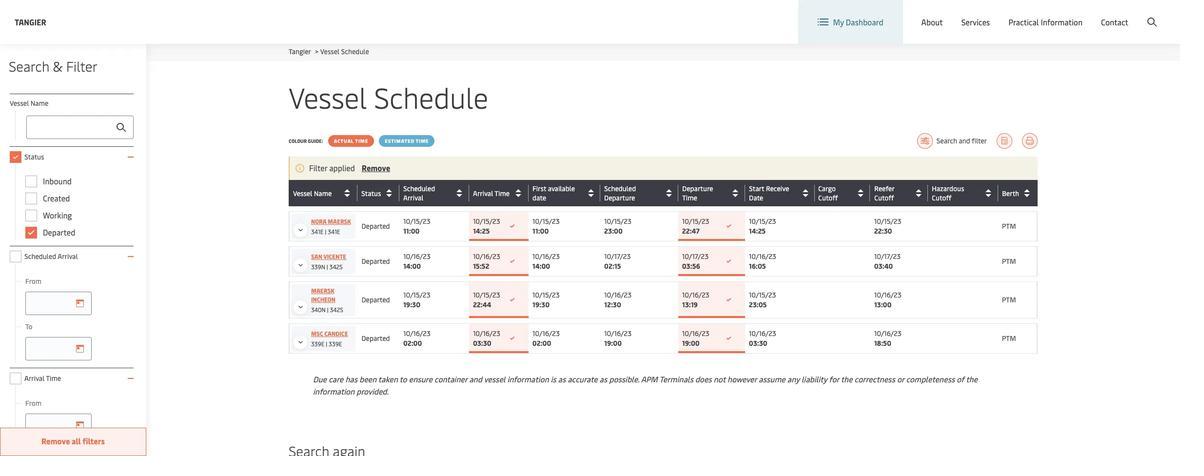 Task type: locate. For each thing, give the bounding box(es) containing it.
information down the care
[[313, 386, 355, 397]]

name
[[31, 99, 48, 108], [314, 189, 332, 198], [314, 189, 332, 198]]

0 horizontal spatial 339e
[[311, 340, 325, 348]]

0 horizontal spatial 10/15/23 11:00
[[403, 217, 431, 236]]

0 horizontal spatial 10/16/23 14:00
[[403, 252, 431, 271]]

342s down vicente
[[330, 263, 343, 271]]

0 horizontal spatial the
[[841, 374, 853, 384]]

2 ptm from the top
[[1002, 257, 1016, 266]]

341e down the nora
[[311, 228, 324, 236]]

1 departure time from the left
[[682, 184, 713, 202]]

342s inside the san vicente 339n | 342s
[[330, 263, 343, 271]]

first available date for first available date button associated with first the reefer cutoff button from left start receive date button
[[533, 184, 575, 202]]

1 19:00 from the left
[[604, 339, 622, 348]]

1 vertical spatial 342s
[[330, 306, 343, 314]]

scheduled departure button for first available date button associated with first the reefer cutoff button from left start receive date button
[[604, 184, 676, 202]]

cargo cutoff for first the reefer cutoff button from left start receive date button
[[819, 184, 838, 202]]

terminals
[[660, 374, 694, 384]]

the right for
[[841, 374, 853, 384]]

2 horizontal spatial 10/17/23
[[874, 252, 901, 261]]

tangier for tangier > vessel schedule
[[289, 47, 311, 56]]

and left filter
[[959, 136, 970, 145]]

0 horizontal spatial 10/16/23 19:00
[[604, 329, 632, 348]]

provided.
[[357, 386, 389, 397]]

| for 11:00
[[325, 228, 326, 236]]

| for 14:00
[[327, 263, 328, 271]]

10/16/23 15:52
[[473, 252, 500, 271]]

339e
[[311, 340, 325, 348], [329, 340, 342, 348]]

remove button
[[362, 162, 390, 173]]

341e up vicente
[[328, 228, 340, 236]]

2 14:00 from the left
[[533, 261, 550, 271]]

| inside maersk incheon 340n | 342s
[[327, 306, 329, 314]]

1 from text field from the top
[[25, 292, 92, 315]]

1 horizontal spatial 10/15/23 14:25
[[749, 217, 776, 236]]

first
[[533, 184, 546, 193], [533, 184, 546, 193]]

0 horizontal spatial and
[[469, 374, 482, 384]]

1 horizontal spatial 19:00
[[682, 339, 700, 348]]

0 horizontal spatial 10/17/23
[[604, 252, 631, 261]]

2 start receive date button from the left
[[749, 184, 813, 202]]

vessel
[[484, 374, 506, 384]]

the
[[841, 374, 853, 384], [966, 374, 978, 384]]

scheduled departure button
[[604, 184, 676, 202], [604, 184, 676, 202]]

2 first available date button from the left
[[533, 184, 598, 202]]

1 first available date button from the left
[[533, 184, 598, 202]]

1 horizontal spatial 10/15/23 19:30
[[533, 290, 560, 309]]

1 10/15/23 19:30 from the left
[[403, 290, 431, 309]]

departed for 10/16/23 14:00
[[362, 257, 390, 266]]

departed right vicente
[[362, 257, 390, 266]]

2 reefer cutoff from the left
[[875, 184, 895, 202]]

taken
[[378, 374, 398, 384]]

cargo cutoff button for start receive date button for first the reefer cutoff button from right
[[819, 184, 868, 202]]

0 vertical spatial and
[[959, 136, 970, 145]]

10/15/23 14:25 up 10/16/23 15:52
[[473, 217, 500, 236]]

339e down 'candice'
[[329, 340, 342, 348]]

23:05
[[749, 300, 767, 309]]

1 10/16/23 02:00 from the left
[[403, 329, 431, 348]]

1 horizontal spatial tangier
[[289, 47, 311, 56]]

search inside "button"
[[937, 136, 957, 145]]

1 date from the left
[[533, 193, 546, 202]]

colour
[[289, 138, 307, 144]]

3 10/17/23 from the left
[[874, 252, 901, 261]]

candice
[[324, 330, 348, 338]]

342s down incheon
[[330, 306, 343, 314]]

2 berth button from the left
[[1002, 185, 1035, 201]]

03:30 up vessel
[[473, 339, 492, 348]]

inbound
[[43, 176, 72, 186]]

1 horizontal spatial 03:30
[[749, 339, 768, 348]]

time right estimated
[[416, 138, 429, 144]]

switch location button
[[890, 9, 961, 20]]

reefer
[[874, 184, 894, 193], [875, 184, 895, 193]]

my dashboard button
[[818, 0, 884, 44]]

1 horizontal spatial tangier link
[[289, 47, 311, 56]]

Working checkbox
[[25, 210, 37, 221]]

departed right nora maersk 341e | 341e
[[362, 221, 390, 231]]

0 vertical spatial tangier link
[[15, 16, 46, 28]]

hazardous cutoff button for first the reefer cutoff button from right
[[932, 184, 996, 202]]

1 horizontal spatial the
[[966, 374, 978, 384]]

1 horizontal spatial schedule
[[374, 78, 488, 116]]

>
[[315, 47, 318, 56]]

status for first the reefer cutoff button from left start receive date button
[[362, 189, 381, 198]]

19:30
[[403, 300, 421, 309], [533, 300, 550, 309]]

342s inside maersk incheon 340n | 342s
[[330, 306, 343, 314]]

0 horizontal spatial time
[[355, 138, 368, 144]]

| inside the san vicente 339n | 342s
[[327, 263, 328, 271]]

2 10/15/23 14:25 from the left
[[749, 217, 776, 236]]

cargo cutoff button
[[819, 184, 868, 202], [819, 184, 868, 202]]

and left vessel
[[469, 374, 482, 384]]

0 horizontal spatial filter
[[66, 57, 98, 75]]

1 horizontal spatial 10/16/23 03:30
[[749, 329, 776, 348]]

maersk up incheon
[[311, 287, 335, 295]]

name for vessel name button for scheduled arrival button for first available date button associated with first the reefer cutoff button from left start receive date button
[[314, 189, 332, 198]]

time right the actual
[[355, 138, 368, 144]]

scheduled for scheduled departure button associated with first available date button for start receive date button for first the reefer cutoff button from right
[[604, 184, 636, 193]]

1 ptm from the top
[[1002, 221, 1016, 231]]

time
[[355, 138, 368, 144], [416, 138, 429, 144]]

19:00 up the possible.
[[604, 339, 622, 348]]

date
[[533, 193, 546, 202], [533, 193, 546, 202]]

10/16/23 12:30
[[604, 290, 632, 309]]

1 berth from the left
[[1002, 189, 1019, 198]]

receive for first the reefer cutoff button from right
[[766, 184, 789, 193]]

search for search and filter
[[937, 136, 957, 145]]

10/16/23 19:00 down 12:30
[[604, 329, 632, 348]]

1 berth button from the left
[[1002, 185, 1035, 201]]

14:25 up the "10/16/23 16:05" at bottom
[[749, 226, 766, 236]]

departure time button for scheduled departure button associated with first available date button for start receive date button for first the reefer cutoff button from right
[[682, 184, 743, 202]]

information left "is"
[[507, 374, 549, 384]]

2 10/17/23 from the left
[[682, 252, 709, 261]]

19:00 up does
[[682, 339, 700, 348]]

1 time from the left
[[355, 138, 368, 144]]

departed for 10/16/23 02:00
[[362, 334, 390, 343]]

0 horizontal spatial 14:00
[[403, 261, 421, 271]]

departed right maersk incheon 340n | 342s
[[362, 295, 390, 304]]

hazardous cutoff button for first the reefer cutoff button from left
[[932, 184, 996, 202]]

available for first available date button for start receive date button for first the reefer cutoff button from right
[[548, 184, 575, 193]]

1 reefer from the left
[[874, 184, 894, 193]]

4 ptm from the top
[[1002, 334, 1016, 343]]

10/15/23 22:30
[[874, 217, 902, 236]]

10/15/23 11:00
[[403, 217, 431, 236], [533, 217, 560, 236]]

the right of
[[966, 374, 978, 384]]

remove
[[362, 162, 390, 173], [41, 436, 70, 446]]

2 date from the left
[[533, 193, 546, 202]]

2 from from the top
[[25, 399, 41, 408]]

10/16/23 19:00 down the 13:19
[[682, 329, 710, 348]]

berth for berth button for hazardous cutoff button corresponding to first the reefer cutoff button from right
[[1002, 189, 1020, 198]]

scheduled arrival button for first available date button for start receive date button for first the reefer cutoff button from right
[[403, 184, 467, 202]]

| inside msc candice 339e | 339e
[[326, 340, 327, 348]]

1 the from the left
[[841, 374, 853, 384]]

0 horizontal spatial search
[[9, 57, 49, 75]]

san vicente 339n | 342s
[[311, 253, 346, 271]]

1 horizontal spatial 10/15/23 11:00
[[533, 217, 560, 236]]

1 departure time button from the left
[[682, 184, 743, 202]]

vessel name button for scheduled arrival button corresponding to first available date button for start receive date button for first the reefer cutoff button from right
[[293, 185, 355, 201]]

| right 340n
[[327, 306, 329, 314]]

2 time from the left
[[416, 138, 429, 144]]

any
[[788, 374, 800, 384]]

14:25
[[473, 226, 490, 236], [749, 226, 766, 236]]

10/16/23 18:50
[[874, 329, 902, 348]]

03:30 up assume
[[749, 339, 768, 348]]

1 horizontal spatial filter
[[309, 162, 327, 173]]

cargo for first the reefer cutoff button from left start receive date button
[[819, 184, 836, 193]]

assume
[[759, 374, 786, 384]]

1 from from the top
[[25, 277, 41, 286]]

339n
[[311, 263, 325, 271]]

0 horizontal spatial 10/16/23 03:30
[[473, 329, 500, 348]]

to
[[25, 322, 32, 331]]

| for 02:00
[[326, 340, 327, 348]]

2 berth from the left
[[1002, 189, 1020, 198]]

1 vertical spatial from text field
[[25, 414, 92, 437]]

2 start from the left
[[749, 184, 765, 193]]

1 vertical spatial schedule
[[374, 78, 488, 116]]

10/17/23
[[604, 252, 631, 261], [682, 252, 709, 261], [874, 252, 901, 261]]

2 start receive date from the left
[[749, 184, 789, 202]]

10/15/23 14:25 up the "10/16/23 16:05" at bottom
[[749, 217, 776, 236]]

1 arrival time button from the left
[[473, 185, 526, 201]]

10/17/23 up 02:15
[[604, 252, 631, 261]]

and inside due care has been taken to ensure container and vessel information is as accurate as possible. apm terminals does not however assume any liability for the correctness or completeness of the information provided.
[[469, 374, 482, 384]]

1 horizontal spatial 14:25
[[749, 226, 766, 236]]

first for first the reefer cutoff button from left start receive date button
[[533, 184, 546, 193]]

342s for 14:00
[[330, 263, 343, 271]]

actual time
[[334, 138, 368, 144]]

scheduled for scheduled arrival button for first available date button associated with first the reefer cutoff button from left start receive date button
[[403, 184, 435, 193]]

1 reefer cutoff from the left
[[874, 184, 894, 202]]

my
[[833, 17, 844, 27]]

10/16/23 02:00 up "ensure"
[[403, 329, 431, 348]]

1 vertical spatial tangier
[[289, 47, 311, 56]]

time for estimated time
[[416, 138, 429, 144]]

0 horizontal spatial 10/16/23 02:00
[[403, 329, 431, 348]]

as
[[558, 374, 566, 384], [600, 374, 607, 384]]

or
[[897, 374, 905, 384]]

services button
[[962, 0, 990, 44]]

1 horizontal spatial search
[[937, 136, 957, 145]]

apm
[[641, 374, 658, 384]]

1 10/15/23 14:25 from the left
[[473, 217, 500, 236]]

1 first from the left
[[533, 184, 546, 193]]

hazardous cutoff for first the reefer cutoff button from right
[[932, 184, 965, 202]]

0 horizontal spatial 14:25
[[473, 226, 490, 236]]

1 vertical spatial from
[[25, 399, 41, 408]]

339e down msc on the bottom left
[[311, 340, 325, 348]]

search left filter
[[937, 136, 957, 145]]

1 first available date from the left
[[533, 184, 575, 202]]

14:00
[[403, 261, 421, 271], [533, 261, 550, 271]]

10/16/23 03:30 down 22:44
[[473, 329, 500, 348]]

vessel name
[[10, 99, 48, 108], [293, 189, 332, 198], [293, 189, 332, 198]]

hazardous cutoff button
[[932, 184, 996, 202], [932, 184, 996, 202]]

0 vertical spatial information
[[507, 374, 549, 384]]

0 horizontal spatial 19:00
[[604, 339, 622, 348]]

10/17/23 up 03:40 at the right bottom of the page
[[874, 252, 901, 261]]

10/16/23 02:00
[[403, 329, 431, 348], [533, 329, 560, 348]]

0 vertical spatial filter
[[66, 57, 98, 75]]

possible.
[[609, 374, 640, 384]]

0 horizontal spatial 03:30
[[473, 339, 492, 348]]

cargo cutoff
[[819, 184, 838, 202], [819, 184, 838, 202]]

10/15/23
[[403, 217, 431, 226], [473, 217, 500, 226], [533, 217, 560, 226], [604, 217, 632, 226], [682, 217, 709, 226], [749, 217, 776, 226], [874, 217, 902, 226], [403, 290, 431, 299], [473, 290, 500, 299], [533, 290, 560, 299], [749, 290, 776, 299]]

16:05
[[749, 261, 766, 271]]

working
[[43, 210, 72, 220]]

2 14:25 from the left
[[749, 226, 766, 236]]

tangier
[[15, 16, 46, 27], [289, 47, 311, 56]]

ptm
[[1002, 221, 1016, 231], [1002, 257, 1016, 266], [1002, 295, 1016, 304], [1002, 334, 1016, 343]]

1 horizontal spatial 14:00
[[533, 261, 550, 271]]

maersk right the nora
[[328, 218, 351, 225]]

0 vertical spatial from text field
[[25, 292, 92, 315]]

create
[[1109, 9, 1131, 20]]

02:00 up "is"
[[533, 339, 551, 348]]

0 vertical spatial tangier
[[15, 16, 46, 27]]

1 horizontal spatial information
[[507, 374, 549, 384]]

1 horizontal spatial remove
[[362, 162, 390, 173]]

berth button for first the reefer cutoff button from left hazardous cutoff button
[[1002, 185, 1035, 201]]

| right 339n
[[327, 263, 328, 271]]

None text field
[[26, 116, 134, 139]]

None checkbox
[[10, 151, 21, 163], [10, 373, 21, 384], [10, 151, 21, 163], [10, 373, 21, 384]]

10/17/23 up 03:56
[[682, 252, 709, 261]]

Created checkbox
[[25, 193, 37, 204]]

to
[[400, 374, 407, 384]]

search
[[9, 57, 49, 75], [937, 136, 957, 145]]

filter
[[66, 57, 98, 75], [309, 162, 327, 173]]

scheduled for first available date button associated with first the reefer cutoff button from left start receive date button scheduled departure button
[[604, 184, 636, 193]]

0 horizontal spatial information
[[313, 386, 355, 397]]

reefer for first the reefer cutoff button from left
[[874, 184, 894, 193]]

0 horizontal spatial tangier link
[[15, 16, 46, 28]]

0 vertical spatial 342s
[[330, 263, 343, 271]]

filter left the applied
[[309, 162, 327, 173]]

10/17/23 for 03:40
[[874, 252, 901, 261]]

departure
[[682, 184, 713, 193], [682, 184, 713, 193], [604, 193, 635, 202], [604, 193, 635, 202]]

10/16/23 03:30 down 23:05
[[749, 329, 776, 348]]

1 horizontal spatial as
[[600, 374, 607, 384]]

1 14:25 from the left
[[473, 226, 490, 236]]

as right accurate
[[600, 374, 607, 384]]

02:00 up "ensure"
[[403, 339, 422, 348]]

1 horizontal spatial and
[[959, 136, 970, 145]]

scheduled arrival for first available date button associated with first the reefer cutoff button from left start receive date button
[[403, 184, 435, 202]]

not
[[714, 374, 726, 384]]

2 scheduled arrival button from the left
[[403, 184, 467, 202]]

0 horizontal spatial 10/15/23 19:30
[[403, 290, 431, 309]]

| down the nora
[[325, 228, 326, 236]]

scheduled departure for start receive date button for first the reefer cutoff button from right
[[604, 184, 636, 202]]

10/16/23 03:30
[[473, 329, 500, 348], [749, 329, 776, 348]]

14:25 up 10/16/23 15:52
[[473, 226, 490, 236]]

1 horizontal spatial 10/16/23 14:00
[[533, 252, 560, 271]]

10/15/23 22:47
[[682, 217, 709, 236]]

1 horizontal spatial 10/16/23 02:00
[[533, 329, 560, 348]]

account
[[1133, 9, 1162, 20]]

0 horizontal spatial as
[[558, 374, 566, 384]]

0 horizontal spatial 341e
[[311, 228, 324, 236]]

10/16/23 02:00 up "is"
[[533, 329, 560, 348]]

scheduled departure
[[604, 184, 636, 202], [604, 184, 636, 202]]

0 horizontal spatial 19:30
[[403, 300, 421, 309]]

2 reefer from the left
[[875, 184, 895, 193]]

| inside nora maersk 341e | 341e
[[325, 228, 326, 236]]

start receive date for start receive date button for first the reefer cutoff button from right
[[749, 184, 789, 202]]

1 start receive date button from the left
[[749, 184, 812, 202]]

first for start receive date button for first the reefer cutoff button from right
[[533, 184, 546, 193]]

1 10/17/23 from the left
[[604, 252, 631, 261]]

1 as from the left
[[558, 374, 566, 384]]

search & filter
[[9, 57, 98, 75]]

From text field
[[25, 292, 92, 315], [25, 414, 92, 437]]

10/16/23
[[403, 252, 431, 261], [473, 252, 500, 261], [533, 252, 560, 261], [749, 252, 776, 261], [604, 290, 632, 299], [682, 290, 710, 299], [874, 290, 902, 299], [403, 329, 431, 338], [473, 329, 500, 338], [533, 329, 560, 338], [604, 329, 632, 338], [682, 329, 710, 338], [749, 329, 776, 338], [874, 329, 902, 338]]

available for first available date button associated with first the reefer cutoff button from left start receive date button
[[548, 184, 575, 193]]

date for first available date button for start receive date button for first the reefer cutoff button from right
[[533, 193, 546, 202]]

0 horizontal spatial 02:00
[[403, 339, 422, 348]]

1 start from the left
[[749, 184, 764, 193]]

1 horizontal spatial 341e
[[328, 228, 340, 236]]

first available date
[[533, 184, 575, 202], [533, 184, 575, 202]]

1 vertical spatial remove
[[41, 436, 70, 446]]

cutoff for hazardous cutoff button corresponding to first the reefer cutoff button from right
[[932, 193, 952, 202]]

0 horizontal spatial 11:00
[[403, 226, 420, 236]]

1 vertical spatial tangier link
[[289, 47, 311, 56]]

guide:
[[308, 138, 323, 144]]

berth
[[1002, 189, 1019, 198], [1002, 189, 1020, 198]]

1 horizontal spatial time
[[416, 138, 429, 144]]

1 horizontal spatial 339e
[[329, 340, 342, 348]]

as right "is"
[[558, 374, 566, 384]]

1 horizontal spatial 10/17/23
[[682, 252, 709, 261]]

1 scheduled arrival button from the left
[[403, 184, 467, 202]]

tangier link
[[15, 16, 46, 28], [289, 47, 311, 56]]

1 horizontal spatial 19:30
[[533, 300, 550, 309]]

0 vertical spatial maersk
[[328, 218, 351, 225]]

start
[[749, 184, 764, 193], [749, 184, 765, 193]]

0 vertical spatial schedule
[[341, 47, 369, 56]]

date
[[749, 193, 763, 202], [749, 193, 764, 202]]

2 date from the left
[[749, 193, 764, 202]]

time for departure time button for scheduled departure button associated with first available date button for start receive date button for first the reefer cutoff button from right
[[682, 193, 697, 202]]

1 14:00 from the left
[[403, 261, 421, 271]]

berth for first the reefer cutoff button from left hazardous cutoff button berth button
[[1002, 189, 1019, 198]]

start receive date button
[[749, 184, 812, 202], [749, 184, 813, 202]]

0 horizontal spatial remove
[[41, 436, 70, 446]]

1 reefer cutoff button from the left
[[874, 184, 926, 202]]

and
[[959, 136, 970, 145], [469, 374, 482, 384]]

1 03:30 from the left
[[473, 339, 492, 348]]

hazardous for first the reefer cutoff button from left
[[932, 184, 965, 193]]

0 horizontal spatial tangier
[[15, 16, 46, 27]]

2 first available date from the left
[[533, 184, 575, 202]]

name for vessel name button for scheduled arrival button corresponding to first available date button for start receive date button for first the reefer cutoff button from right
[[314, 189, 332, 198]]

1 date from the left
[[749, 193, 763, 202]]

arrival time
[[473, 189, 510, 198], [473, 189, 510, 198], [24, 374, 61, 383]]

search left the &
[[9, 57, 49, 75]]

contact button
[[1101, 0, 1129, 44]]

341e
[[311, 228, 324, 236], [328, 228, 340, 236]]

departed right 'candice'
[[362, 334, 390, 343]]

status for start receive date button for first the reefer cutoff button from right
[[361, 189, 381, 198]]

filter right the &
[[66, 57, 98, 75]]

2 arrival time button from the left
[[473, 185, 526, 201]]

11:00
[[403, 226, 420, 236], [533, 226, 549, 236]]

None checkbox
[[10, 251, 21, 262]]

1 vertical spatial and
[[469, 374, 482, 384]]

0 vertical spatial search
[[9, 57, 49, 75]]

for
[[829, 374, 839, 384]]

scheduled for scheduled arrival button corresponding to first available date button for start receive date button for first the reefer cutoff button from right
[[403, 184, 435, 193]]

1 horizontal spatial 10/16/23 19:00
[[682, 329, 710, 348]]

0 horizontal spatial 10/15/23 14:25
[[473, 217, 500, 236]]

10/15/23 22:44
[[473, 290, 500, 309]]

0 vertical spatial from
[[25, 277, 41, 286]]

remove left all
[[41, 436, 70, 446]]

1 10/16/23 19:00 from the left
[[604, 329, 632, 348]]

1 vertical spatial maersk
[[311, 287, 335, 295]]

from for first from text field from the bottom of the page
[[25, 399, 41, 408]]

2 341e from the left
[[328, 228, 340, 236]]

1 vertical spatial search
[[937, 136, 957, 145]]

1 horizontal spatial 11:00
[[533, 226, 549, 236]]

2 11:00 from the left
[[533, 226, 549, 236]]

1 339e from the left
[[311, 340, 325, 348]]

1 horizontal spatial 02:00
[[533, 339, 551, 348]]

remove right the applied
[[362, 162, 390, 173]]

1 start receive date from the left
[[749, 184, 789, 202]]

| down 'candice'
[[326, 340, 327, 348]]

2 departure time from the left
[[682, 184, 713, 202]]

2 departure time button from the left
[[682, 184, 743, 202]]

2 first from the left
[[533, 184, 546, 193]]



Task type: describe. For each thing, give the bounding box(es) containing it.
vessel schedule
[[289, 78, 488, 116]]

switch location
[[906, 9, 961, 20]]

0 vertical spatial remove
[[362, 162, 390, 173]]

cargo cutoff button for first the reefer cutoff button from left start receive date button
[[819, 184, 868, 202]]

scheduled departure button for first available date button for start receive date button for first the reefer cutoff button from right
[[604, 184, 676, 202]]

2 from text field from the top
[[25, 414, 92, 437]]

practical information
[[1009, 17, 1083, 27]]

10/17/23 02:15
[[604, 252, 631, 271]]

estimated
[[385, 138, 415, 144]]

correctness
[[855, 374, 895, 384]]

search and filter button
[[917, 133, 987, 149]]

340n
[[311, 306, 326, 314]]

1 vertical spatial information
[[313, 386, 355, 397]]

all
[[72, 436, 81, 446]]

1 02:00 from the left
[[403, 339, 422, 348]]

1 10/15/23 11:00 from the left
[[403, 217, 431, 236]]

practical information button
[[1009, 0, 1083, 44]]

filters
[[83, 436, 105, 446]]

nora
[[311, 218, 327, 225]]

date for start receive date button for first the reefer cutoff button from right
[[749, 193, 764, 202]]

remove all filters button
[[0, 428, 146, 456]]

02:15
[[604, 261, 621, 271]]

remove all filters
[[41, 436, 105, 446]]

2 339e from the left
[[329, 340, 342, 348]]

start for start receive date button for first the reefer cutoff button from right
[[749, 184, 765, 193]]

first available date for first available date button for start receive date button for first the reefer cutoff button from right
[[533, 184, 575, 202]]

practical
[[1009, 17, 1039, 27]]

2 10/16/23 02:00 from the left
[[533, 329, 560, 348]]

2 02:00 from the left
[[533, 339, 551, 348]]

departed down working
[[43, 227, 75, 238]]

1 vertical spatial filter
[[309, 162, 327, 173]]

services
[[962, 17, 990, 27]]

departure time for departure time button related to first available date button associated with first the reefer cutoff button from left start receive date button scheduled departure button
[[682, 184, 713, 202]]

22:44
[[473, 300, 491, 309]]

2 10/16/23 19:00 from the left
[[682, 329, 710, 348]]

liability
[[802, 374, 827, 384]]

is
[[551, 374, 556, 384]]

cargo for start receive date button for first the reefer cutoff button from right
[[819, 184, 836, 193]]

| for 19:30
[[327, 306, 329, 314]]

vessel name for start receive date button for first the reefer cutoff button from right
[[293, 189, 332, 198]]

maersk inside maersk incheon 340n | 342s
[[311, 287, 335, 295]]

/
[[1104, 9, 1107, 20]]

applied
[[329, 162, 355, 173]]

login
[[1083, 9, 1102, 20]]

arrival time button for first available date button for start receive date button for first the reefer cutoff button from right
[[473, 185, 526, 201]]

global menu
[[992, 9, 1037, 20]]

start receive date for first the reefer cutoff button from left start receive date button
[[749, 184, 789, 202]]

2 reefer cutoff button from the left
[[875, 184, 926, 202]]

menu
[[1017, 9, 1037, 20]]

estimated time
[[385, 138, 429, 144]]

2 as from the left
[[600, 374, 607, 384]]

arrival time button for first available date button associated with first the reefer cutoff button from left start receive date button
[[473, 185, 526, 201]]

03:40
[[874, 261, 893, 271]]

cutoff for first the reefer cutoff button from right
[[875, 193, 894, 202]]

To text field
[[25, 337, 92, 360]]

1 10/16/23 14:00 from the left
[[403, 252, 431, 271]]

about button
[[922, 0, 943, 44]]

departed for 10/15/23 11:00
[[362, 221, 390, 231]]

care
[[329, 374, 344, 384]]

10/17/23 03:40
[[874, 252, 901, 271]]

1 10/16/23 03:30 from the left
[[473, 329, 500, 348]]

reefer cutoff for first the reefer cutoff button from left
[[874, 184, 894, 202]]

22:47
[[682, 226, 700, 236]]

13:00
[[874, 300, 892, 309]]

colour guide:
[[289, 138, 323, 144]]

due care has been taken to ensure container and vessel information is as accurate as possible. apm terminals does not however assume any liability for the correctness or completeness of the information provided.
[[313, 374, 978, 397]]

search and filter
[[937, 136, 987, 145]]

2 10/15/23 11:00 from the left
[[533, 217, 560, 236]]

2 10/15/23 19:30 from the left
[[533, 290, 560, 309]]

filter
[[972, 136, 987, 145]]

1 19:30 from the left
[[403, 300, 421, 309]]

time for departure time button related to first available date button associated with first the reefer cutoff button from left start receive date button scheduled departure button
[[682, 193, 697, 202]]

10/15/23 23:05
[[749, 290, 776, 309]]

first available date button for start receive date button for first the reefer cutoff button from right
[[533, 184, 598, 202]]

search for search & filter
[[9, 57, 49, 75]]

information
[[1041, 17, 1083, 27]]

start receive date button for first the reefer cutoff button from left
[[749, 184, 812, 202]]

15:52
[[473, 261, 489, 271]]

12:30
[[604, 300, 621, 309]]

0 horizontal spatial schedule
[[341, 47, 369, 56]]

342s for 19:30
[[330, 306, 343, 314]]

nora maersk 341e | 341e
[[311, 218, 351, 236]]

3 ptm from the top
[[1002, 295, 1016, 304]]

10/17/23 for 03:56
[[682, 252, 709, 261]]

2 10/16/23 14:00 from the left
[[533, 252, 560, 271]]

03:56
[[682, 261, 700, 271]]

&
[[53, 57, 63, 75]]

23:00
[[604, 226, 623, 236]]

departed for 10/15/23 19:30
[[362, 295, 390, 304]]

login / create account
[[1083, 9, 1162, 20]]

location
[[931, 9, 961, 20]]

18:50
[[874, 339, 892, 348]]

2 19:30 from the left
[[533, 300, 550, 309]]

of
[[957, 374, 965, 384]]

switch
[[906, 9, 929, 20]]

departure time button for first available date button associated with first the reefer cutoff button from left start receive date button scheduled departure button
[[682, 184, 743, 202]]

vessel name for first the reefer cutoff button from left start receive date button
[[293, 189, 332, 198]]

10/16/23 13:19
[[682, 290, 710, 309]]

13:19
[[682, 300, 698, 309]]

incheon
[[311, 296, 336, 303]]

remove inside button
[[41, 436, 70, 446]]

tangier > vessel schedule
[[289, 47, 369, 56]]

2 10/16/23 03:30 from the left
[[749, 329, 776, 348]]

filter applied remove
[[309, 162, 390, 173]]

due
[[313, 374, 327, 384]]

dashboard
[[846, 17, 884, 27]]

start receive date button for first the reefer cutoff button from right
[[749, 184, 813, 202]]

hazardous for first the reefer cutoff button from right
[[932, 184, 965, 193]]

first available date button for first the reefer cutoff button from left start receive date button
[[533, 184, 598, 202]]

reefer cutoff for first the reefer cutoff button from right
[[875, 184, 895, 202]]

created
[[43, 193, 70, 203]]

2 03:30 from the left
[[749, 339, 768, 348]]

and inside "button"
[[959, 136, 970, 145]]

reefer for first the reefer cutoff button from right
[[875, 184, 895, 193]]

hazardous cutoff for first the reefer cutoff button from left
[[932, 184, 965, 202]]

does
[[695, 374, 712, 384]]

maersk incheon 340n | 342s
[[311, 287, 343, 314]]

however
[[728, 374, 757, 384]]

scheduled departure for first the reefer cutoff button from left start receive date button
[[604, 184, 636, 202]]

10/16/23 13:00
[[874, 290, 902, 309]]

actual
[[334, 138, 354, 144]]

date for first available date button associated with first the reefer cutoff button from left start receive date button
[[533, 193, 546, 202]]

time for actual time
[[355, 138, 368, 144]]

2 19:00 from the left
[[682, 339, 700, 348]]

global
[[992, 9, 1015, 20]]

berth button for hazardous cutoff button corresponding to first the reefer cutoff button from right
[[1002, 185, 1035, 201]]

my dashboard
[[833, 17, 884, 27]]

date for first the reefer cutoff button from left start receive date button
[[749, 193, 763, 202]]

global menu button
[[971, 0, 1047, 29]]

2 the from the left
[[966, 374, 978, 384]]

receive for first the reefer cutoff button from left
[[766, 184, 789, 193]]

cargo cutoff for start receive date button for first the reefer cutoff button from right
[[819, 184, 838, 202]]

time for "arrival time" button for first available date button associated with first the reefer cutoff button from left start receive date button
[[495, 189, 510, 198]]

Inbound checkbox
[[25, 176, 37, 187]]

msc candice 339e | 339e
[[311, 330, 348, 348]]

scheduled arrival button for first available date button associated with first the reefer cutoff button from left start receive date button
[[403, 184, 467, 202]]

from for second from text field from the bottom
[[25, 277, 41, 286]]

start for first the reefer cutoff button from left start receive date button
[[749, 184, 764, 193]]

10/17/23 03:56
[[682, 252, 709, 271]]

10/17/23 for 02:15
[[604, 252, 631, 261]]

Departed checkbox
[[25, 227, 37, 239]]

1 11:00 from the left
[[403, 226, 420, 236]]

tangier for tangier
[[15, 16, 46, 27]]

departure time for departure time button for scheduled departure button associated with first available date button for start receive date button for first the reefer cutoff button from right
[[682, 184, 713, 202]]

10/15/23 23:00
[[604, 217, 632, 236]]

maersk inside nora maersk 341e | 341e
[[328, 218, 351, 225]]

time for "arrival time" button associated with first available date button for start receive date button for first the reefer cutoff button from right
[[495, 189, 510, 198]]

ensure
[[409, 374, 433, 384]]

scheduled arrival for first available date button for start receive date button for first the reefer cutoff button from right
[[403, 184, 435, 202]]

been
[[359, 374, 377, 384]]

san
[[311, 253, 322, 260]]

cutoff for first the reefer cutoff button from left hazardous cutoff button
[[932, 193, 952, 202]]

vessel name button for scheduled arrival button for first available date button associated with first the reefer cutoff button from left start receive date button
[[293, 185, 355, 201]]

vicente
[[324, 253, 346, 260]]

1 341e from the left
[[311, 228, 324, 236]]

cutoff for first the reefer cutoff button from left
[[874, 193, 894, 202]]



Task type: vqa. For each thing, say whether or not it's contained in the screenshot.
"WORKING" in the We have formalised how we continuously improve to create more value for our customers and improve our Way of Working itself. We do this through a Kaizen Ecosystem.
no



